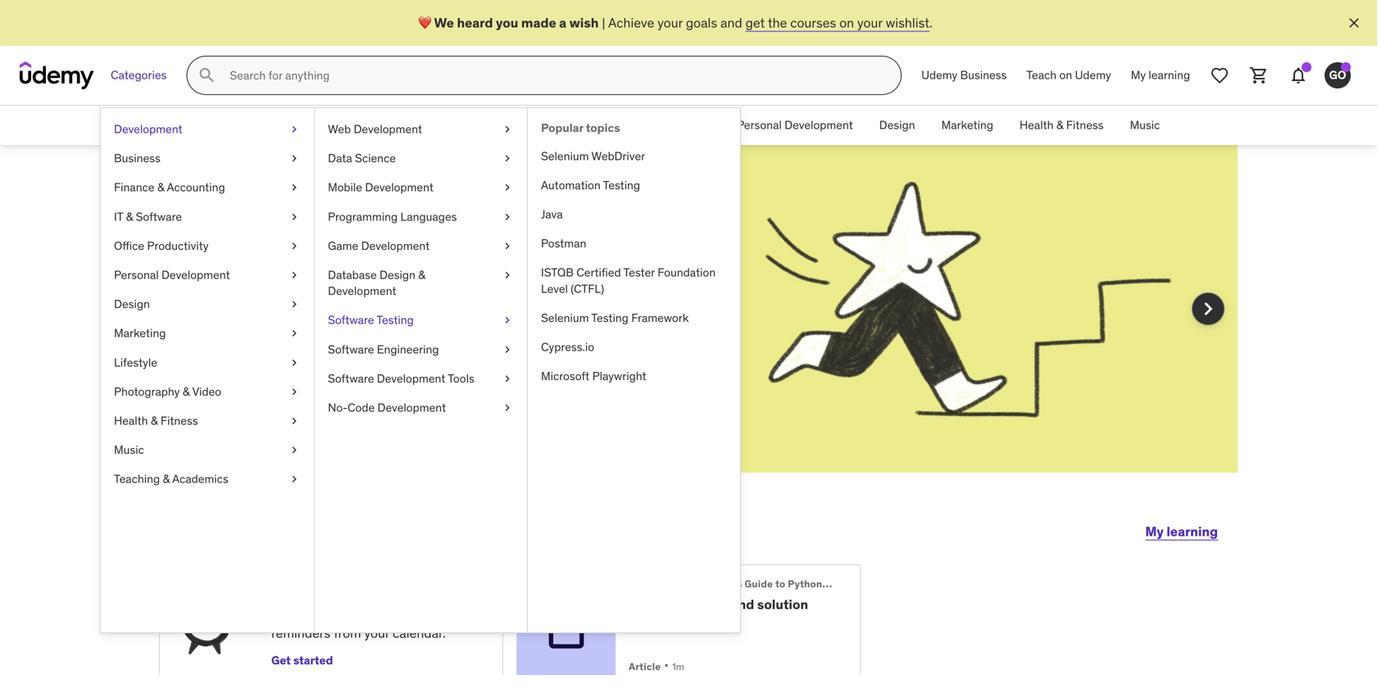 Task type: locate. For each thing, give the bounding box(es) containing it.
1 vertical spatial office
[[114, 239, 144, 253]]

design link
[[866, 106, 929, 145], [101, 290, 314, 319]]

go link
[[1318, 56, 1358, 95]]

finance & accounting for lifestyle
[[114, 180, 225, 195]]

xsmall image inside teaching & academics 'link'
[[288, 472, 301, 488]]

1 vertical spatial office productivity link
[[101, 232, 314, 261]]

xsmall image inside the data science "link"
[[501, 151, 514, 167]]

1 vertical spatial day
[[343, 607, 364, 624]]

design inside database design & development
[[380, 268, 416, 282]]

close image
[[1346, 15, 1363, 31]]

1 horizontal spatial on
[[1060, 68, 1073, 83]]

personal for health & fitness
[[737, 118, 782, 133]]

0 vertical spatial my
[[1131, 68, 1146, 83]]

xsmall image inside software testing "link"
[[501, 313, 514, 329]]

framework
[[632, 311, 689, 325]]

no-
[[328, 400, 348, 415]]

testing inside selenium testing framework link
[[592, 311, 629, 325]]

on right teach
[[1060, 68, 1073, 83]]

to inside schedule time to learn a little each day adds up. get reminders from your calendar.
[[364, 582, 378, 599]]

0 vertical spatial health & fitness link
[[1007, 106, 1117, 145]]

playwright
[[592, 369, 647, 384]]

selenium down "popular"
[[541, 149, 589, 163]]

1 vertical spatial finance & accounting
[[114, 180, 225, 195]]

xsmall image inside game development link
[[501, 238, 514, 254]]

day inside every day a little closer learning helps you reach your goals. keep learning and reap the rewards.
[[321, 216, 380, 259]]

game development
[[328, 239, 430, 253]]

1 vertical spatial marketing link
[[101, 319, 314, 348]]

music
[[1130, 118, 1160, 133], [114, 443, 144, 458]]

1 horizontal spatial office productivity link
[[603, 106, 724, 145]]

xsmall image inside photography & video link
[[288, 384, 301, 400]]

programming right 'python'
[[825, 578, 891, 591]]

xsmall image for music
[[288, 442, 301, 458]]

mobile development
[[328, 180, 434, 195]]

1 vertical spatial it
[[114, 209, 123, 224]]

0 vertical spatial design link
[[866, 106, 929, 145]]

business up data
[[312, 118, 358, 133]]

xsmall image for software engineering
[[501, 342, 514, 358]]

health & fitness down photography
[[114, 414, 198, 428]]

1 vertical spatial accounting
[[167, 180, 225, 195]]

office productivity link up learning
[[101, 232, 314, 261]]

to
[[776, 578, 786, 591], [364, 582, 378, 599]]

on right 'courses' in the right of the page
[[840, 14, 854, 31]]

web
[[328, 122, 351, 137]]

2 vertical spatial learning
[[1167, 523, 1218, 540]]

office productivity link up webdriver
[[603, 106, 724, 145]]

xsmall image inside database design & development 'link'
[[501, 267, 514, 283]]

teach on udemy link
[[1017, 56, 1121, 95]]

xsmall image inside marketing link
[[288, 326, 301, 342]]

java link
[[528, 200, 740, 229]]

0 vertical spatial music link
[[1117, 106, 1174, 145]]

0 vertical spatial you
[[496, 14, 518, 31]]

get inside schedule time to learn a little each day adds up. get reminders from your calendar.
[[420, 607, 441, 624]]

marketing down udemy business link
[[942, 118, 994, 133]]

business link for lifestyle
[[101, 144, 314, 173]]

1 vertical spatial business
[[312, 118, 358, 133]]

accounting down "development" link
[[167, 180, 225, 195]]

learn
[[380, 582, 412, 599]]

0 vertical spatial day
[[321, 216, 380, 259]]

schedule time to learn a little each day adds up. get reminders from your calendar.
[[271, 582, 446, 642]]

learning,
[[295, 512, 414, 546]]

health & fitness link down video
[[101, 407, 314, 436]]

get up the "calendar." at the bottom left
[[420, 607, 441, 624]]

productivity for health & fitness
[[649, 118, 711, 133]]

xsmall image
[[288, 121, 301, 137], [288, 151, 301, 167], [288, 180, 301, 196], [288, 209, 301, 225], [501, 209, 514, 225], [501, 238, 514, 254], [288, 267, 301, 283], [501, 267, 514, 283], [288, 296, 301, 313], [288, 355, 301, 371], [288, 384, 301, 400], [501, 400, 514, 416], [288, 413, 301, 429], [288, 472, 301, 488]]

teach
[[1027, 68, 1057, 83]]

finance
[[385, 118, 425, 133], [114, 180, 155, 195]]

xsmall image inside 'music' link
[[288, 442, 301, 458]]

0 vertical spatial a
[[559, 14, 567, 31]]

categories
[[111, 68, 167, 83]]

development for web development link
[[354, 122, 422, 137]]

xsmall image
[[501, 121, 514, 137], [501, 151, 514, 167], [501, 180, 514, 196], [288, 238, 301, 254], [501, 313, 514, 329], [288, 326, 301, 342], [501, 342, 514, 358], [501, 371, 514, 387], [288, 442, 301, 458]]

1 horizontal spatial the
[[768, 14, 787, 31]]

accounting up the data science "link"
[[438, 118, 496, 133]]

0 horizontal spatial personal development
[[114, 268, 230, 282]]

your inside schedule time to learn a little each day adds up. get reminders from your calendar.
[[364, 625, 390, 642]]

1 horizontal spatial get
[[420, 607, 441, 624]]

finance for lifestyle
[[114, 180, 155, 195]]

1 vertical spatial a
[[387, 216, 406, 259]]

xsmall image inside "software engineering" link
[[501, 342, 514, 358]]

start
[[226, 512, 290, 546]]

xsmall image inside finance & accounting link
[[288, 180, 301, 196]]

1 horizontal spatial finance
[[385, 118, 425, 133]]

0 horizontal spatial office productivity link
[[101, 232, 314, 261]]

0 vertical spatial personal development link
[[724, 106, 866, 145]]

1 horizontal spatial finance & accounting
[[385, 118, 496, 133]]

xsmall image for business
[[288, 151, 301, 167]]

you left made
[[496, 14, 518, 31]]

1 horizontal spatial it & software link
[[509, 106, 603, 145]]

microsoft playwright link
[[528, 362, 740, 391]]

no-code development link
[[315, 394, 527, 423]]

you up rewards.
[[308, 306, 328, 323]]

2 vertical spatial business
[[114, 151, 161, 166]]

0 vertical spatial design
[[880, 118, 915, 133]]

1 vertical spatial personal development
[[114, 268, 230, 282]]

teaching
[[114, 472, 160, 487]]

the down 'helps' in the left of the page
[[272, 325, 292, 341]]

business left teach
[[961, 68, 1007, 83]]

database design & development
[[328, 268, 425, 299]]

testing inside automation testing link
[[603, 178, 640, 193]]

0 horizontal spatial you
[[308, 306, 328, 323]]

little up database design & development 'link'
[[413, 216, 493, 259]]

0 horizontal spatial productivity
[[147, 239, 209, 253]]

office for lifestyle
[[114, 239, 144, 253]]

1 vertical spatial it & software link
[[101, 202, 314, 232]]

0 vertical spatial office productivity
[[616, 118, 711, 133]]

selenium up cypress.io
[[541, 311, 589, 325]]

0 horizontal spatial business
[[114, 151, 161, 166]]

testing down webdriver
[[603, 178, 640, 193]]

design for lifestyle
[[114, 297, 150, 312]]

xsmall image inside software development tools link
[[501, 371, 514, 387]]

Search for anything text field
[[227, 61, 882, 89]]

your down "adds"
[[364, 625, 390, 642]]

finance & accounting link up mobile development link
[[372, 106, 509, 145]]

1 vertical spatial finance
[[114, 180, 155, 195]]

xsmall image inside mobile development link
[[501, 180, 514, 196]]

0 horizontal spatial marketing link
[[101, 319, 314, 348]]

business for health & fitness
[[312, 118, 358, 133]]

testing inside software testing "link"
[[377, 313, 414, 328]]

and inside every day a little closer learning helps you reach your goals. keep learning and reap the rewards.
[[218, 325, 240, 341]]

0 horizontal spatial health & fitness link
[[101, 407, 314, 436]]

0 horizontal spatial personal
[[114, 268, 159, 282]]

xsmall image for photography & video
[[288, 384, 301, 400]]

1 vertical spatial fitness
[[161, 414, 198, 428]]

0 vertical spatial it & software link
[[509, 106, 603, 145]]

marketing up lifestyle
[[114, 326, 166, 341]]

2 horizontal spatial business
[[961, 68, 1007, 83]]

0 vertical spatial personal development
[[737, 118, 853, 133]]

marketing link up video
[[101, 319, 314, 348]]

software inside "link"
[[328, 313, 374, 328]]

your down database design & development
[[368, 306, 393, 323]]

0 vertical spatial it & software
[[522, 118, 590, 133]]

tools
[[448, 371, 475, 386]]

office
[[616, 118, 647, 133], [114, 239, 144, 253]]

photography & video link
[[101, 377, 314, 407]]

programming up game development
[[328, 209, 398, 224]]

xsmall image for no-code development
[[501, 400, 514, 416]]

•
[[664, 658, 669, 674]]

reach
[[332, 306, 364, 323]]

xsmall image for health & fitness
[[288, 413, 301, 429]]

1 unread notification image
[[1302, 62, 1312, 72]]

selenium webdriver link
[[528, 142, 740, 171]]

the right the get
[[768, 14, 787, 31]]

1 horizontal spatial programming
[[825, 578, 891, 591]]

1 horizontal spatial personal development
[[737, 118, 853, 133]]

design link for health & fitness
[[866, 106, 929, 145]]

finance & accounting
[[385, 118, 496, 133], [114, 180, 225, 195]]

xsmall image for personal development
[[288, 267, 301, 283]]

1 vertical spatial design link
[[101, 290, 314, 319]]

0 horizontal spatial programming
[[328, 209, 398, 224]]

0 horizontal spatial marketing
[[114, 326, 166, 341]]

1 horizontal spatial health & fitness link
[[1007, 106, 1117, 145]]

office productivity link for lifestyle
[[101, 232, 314, 261]]

teaching & academics link
[[101, 465, 314, 494]]

0 horizontal spatial a
[[387, 216, 406, 259]]

development for mobile development link
[[365, 180, 434, 195]]

accounting for lifestyle
[[167, 180, 225, 195]]

a inside every day a little closer learning helps you reach your goals. keep learning and reap the rewards.
[[387, 216, 406, 259]]

a
[[559, 14, 567, 31], [387, 216, 406, 259]]

let's
[[159, 512, 221, 546]]

from
[[334, 625, 361, 642]]

1 horizontal spatial fitness
[[1067, 118, 1104, 133]]

started
[[293, 654, 333, 668]]

my
[[1131, 68, 1146, 83], [1146, 523, 1164, 540]]

health
[[1020, 118, 1054, 133], [114, 414, 148, 428]]

development
[[785, 118, 853, 133], [114, 122, 183, 137], [354, 122, 422, 137], [365, 180, 434, 195], [361, 239, 430, 253], [162, 268, 230, 282], [328, 284, 397, 299], [377, 371, 446, 386], [378, 400, 446, 415]]

0 horizontal spatial health & fitness
[[114, 414, 198, 428]]

day
[[321, 216, 380, 259], [343, 607, 364, 624]]

xsmall image inside lifestyle link
[[288, 355, 301, 371]]

and
[[721, 14, 743, 31], [218, 325, 240, 341], [731, 596, 755, 613]]

0 vertical spatial marketing link
[[929, 106, 1007, 145]]

2 selenium from the top
[[541, 311, 589, 325]]

1 horizontal spatial accounting
[[438, 118, 496, 133]]

1 horizontal spatial a
[[559, 14, 567, 31]]

1 horizontal spatial office productivity
[[616, 118, 711, 133]]

finance & accounting link down "development" link
[[101, 173, 314, 202]]

and down "guide"
[[731, 596, 755, 613]]

& for the right health & fitness link
[[1057, 118, 1064, 133]]

data science link
[[315, 144, 527, 173]]

health & fitness for bottommost health & fitness link
[[114, 414, 198, 428]]

0 horizontal spatial on
[[840, 14, 854, 31]]

rewards.
[[295, 325, 345, 341]]

0 horizontal spatial music link
[[101, 436, 314, 465]]

little up reminders
[[283, 607, 309, 624]]

0 vertical spatial little
[[413, 216, 493, 259]]

each
[[312, 607, 340, 624]]

1 horizontal spatial marketing
[[942, 118, 994, 133]]

0 vertical spatial health & fitness
[[1020, 118, 1104, 133]]

foundation
[[658, 265, 716, 280]]

development for game development link
[[361, 239, 430, 253]]

0 vertical spatial office productivity link
[[603, 106, 724, 145]]

1 vertical spatial personal development link
[[101, 261, 314, 290]]

it & software link for health & fitness
[[509, 106, 603, 145]]

health & fitness down teach on udemy link
[[1020, 118, 1104, 133]]

get started
[[271, 654, 333, 668]]

1 vertical spatial learning
[[467, 306, 515, 323]]

fitness down photography & video
[[161, 414, 198, 428]]

xsmall image for office productivity
[[288, 238, 301, 254]]

the
[[629, 578, 647, 591]]

0 horizontal spatial it & software link
[[101, 202, 314, 232]]

0 horizontal spatial udemy
[[922, 68, 958, 83]]

health & fitness link down teach on udemy link
[[1007, 106, 1117, 145]]

0 vertical spatial finance & accounting
[[385, 118, 496, 133]]

it & software link
[[509, 106, 603, 145], [101, 202, 314, 232]]

on
[[840, 14, 854, 31], [1060, 68, 1073, 83]]

1 horizontal spatial marketing link
[[929, 106, 1007, 145]]

0 vertical spatial productivity
[[649, 118, 711, 133]]

1 vertical spatial music
[[114, 443, 144, 458]]

0 horizontal spatial music
[[114, 443, 144, 458]]

microsoft
[[541, 369, 590, 384]]

xsmall image inside "development" link
[[288, 121, 301, 137]]

it for lifestyle
[[114, 209, 123, 224]]

1 vertical spatial little
[[283, 607, 309, 624]]

xsmall image for software development tools
[[501, 371, 514, 387]]

finance & accounting down "development" link
[[114, 180, 225, 195]]

istqb
[[541, 265, 574, 280]]

to up solution
[[776, 578, 786, 591]]

fitness down teach on udemy link
[[1067, 118, 1104, 133]]

it
[[522, 118, 531, 133], [114, 209, 123, 224]]

testing down (ctfl)
[[592, 311, 629, 325]]

2 horizontal spatial design
[[880, 118, 915, 133]]

1 selenium from the top
[[541, 149, 589, 163]]

2 vertical spatial design
[[114, 297, 150, 312]]

let's start learning, gary
[[159, 512, 485, 546]]

to right "time" on the bottom left of the page
[[364, 582, 378, 599]]

keep learning link
[[434, 306, 515, 323]]

finance & accounting for health & fitness
[[385, 118, 496, 133]]

my learning
[[1131, 68, 1191, 83], [1146, 523, 1218, 540]]

day up from
[[343, 607, 364, 624]]

personal development for health & fitness
[[737, 118, 853, 133]]

1 vertical spatial personal
[[114, 268, 159, 282]]

0 horizontal spatial design
[[114, 297, 150, 312]]

music for 'music' link to the bottom
[[114, 443, 144, 458]]

marketing link down udemy business link
[[929, 106, 1007, 145]]

finance for health & fitness
[[385, 118, 425, 133]]

office productivity for health & fitness
[[616, 118, 711, 133]]

udemy down the .
[[922, 68, 958, 83]]

0 horizontal spatial office
[[114, 239, 144, 253]]

xsmall image inside the office productivity link
[[288, 238, 301, 254]]

design link for lifestyle
[[101, 290, 314, 319]]

business down "development" link
[[114, 151, 161, 166]]

time
[[333, 582, 362, 599]]

health down photography
[[114, 414, 148, 428]]

and left the get
[[721, 14, 743, 31]]

and down learning
[[218, 325, 240, 341]]

1 horizontal spatial you
[[496, 14, 518, 31]]

1 vertical spatial health & fitness
[[114, 414, 198, 428]]

personal
[[737, 118, 782, 133], [114, 268, 159, 282]]

selenium for selenium testing framework
[[541, 311, 589, 325]]

0 vertical spatial business
[[961, 68, 1007, 83]]

productivity
[[649, 118, 711, 133], [147, 239, 209, 253]]

xsmall image for game development
[[501, 238, 514, 254]]

xsmall image inside programming languages link
[[501, 209, 514, 225]]

0 vertical spatial fitness
[[1067, 118, 1104, 133]]

your left goals
[[658, 14, 683, 31]]

business
[[961, 68, 1007, 83], [312, 118, 358, 133], [114, 151, 161, 166]]

achieve
[[608, 14, 655, 31]]

get left started
[[271, 654, 291, 668]]

1 horizontal spatial health
[[1020, 118, 1054, 133]]

0 horizontal spatial health
[[114, 414, 148, 428]]

we
[[434, 14, 454, 31]]

xsmall image inside web development link
[[501, 121, 514, 137]]

software
[[544, 118, 590, 133], [136, 209, 182, 224], [328, 313, 374, 328], [328, 342, 374, 357], [328, 371, 374, 386]]

1 vertical spatial and
[[218, 325, 240, 341]]

fitness
[[1067, 118, 1104, 133], [161, 414, 198, 428]]

health down teach
[[1020, 118, 1054, 133]]

1 vertical spatial programming
[[825, 578, 891, 591]]

1 horizontal spatial music
[[1130, 118, 1160, 133]]

11.
[[629, 596, 644, 613]]

code
[[348, 400, 375, 415]]

1 vertical spatial health
[[114, 414, 148, 428]]

heard
[[457, 14, 493, 31]]

0 vertical spatial personal
[[737, 118, 782, 133]]

0 vertical spatial finance & accounting link
[[372, 106, 509, 145]]

software testing link
[[315, 306, 527, 335]]

0 vertical spatial marketing
[[942, 118, 994, 133]]

science
[[355, 151, 396, 166]]

1 vertical spatial marketing
[[114, 326, 166, 341]]

testing up software engineering
[[377, 313, 414, 328]]

2 vertical spatial and
[[731, 596, 755, 613]]

finance & accounting up the data science "link"
[[385, 118, 496, 133]]

your left wishlist
[[858, 14, 883, 31]]

ultimate
[[649, 578, 691, 591]]

1 horizontal spatial productivity
[[649, 118, 711, 133]]

development for lifestyle personal development link
[[162, 268, 230, 282]]

1 horizontal spatial it
[[522, 118, 531, 133]]

udemy right teach
[[1075, 68, 1112, 83]]

accounting
[[438, 118, 496, 133], [167, 180, 225, 195]]

day up database
[[321, 216, 380, 259]]

udemy business
[[922, 68, 1007, 83]]

you have alerts image
[[1341, 62, 1351, 72]]

0 horizontal spatial design link
[[101, 290, 314, 319]]

xsmall image inside no-code development "link"
[[501, 400, 514, 416]]

personal for lifestyle
[[114, 268, 159, 282]]

get inside button
[[271, 654, 291, 668]]

0 horizontal spatial little
[[283, 607, 309, 624]]

& for teaching & academics 'link' at the bottom left
[[163, 472, 170, 487]]

learning inside every day a little closer learning helps you reach your goals. keep learning and reap the rewards.
[[467, 306, 515, 323]]

business for lifestyle
[[114, 151, 161, 166]]



Task type: vqa. For each thing, say whether or not it's contained in the screenshot.
the from
yes



Task type: describe. For each thing, give the bounding box(es) containing it.
selenium for selenium webdriver
[[541, 149, 589, 163]]

carousel element
[[139, 145, 1238, 512]]

1 vertical spatial my learning
[[1146, 523, 1218, 540]]

health for the right health & fitness link
[[1020, 118, 1054, 133]]

cypress.io
[[541, 340, 595, 355]]

game
[[328, 239, 358, 253]]

office for health & fitness
[[616, 118, 647, 133]]

lifestyle link
[[101, 348, 314, 377]]

level
[[541, 281, 568, 296]]

marketing for health & fitness
[[942, 118, 994, 133]]

marketing link for health & fitness
[[929, 106, 1007, 145]]

the ultimate beginners guide to python programming 11. homework and solution
[[629, 578, 891, 613]]

tester
[[624, 265, 655, 280]]

software for software engineering
[[328, 342, 374, 357]]

languages
[[401, 209, 457, 224]]

get started button
[[271, 650, 333, 673]]

business link for health & fitness
[[299, 106, 372, 145]]

wishlist
[[886, 14, 930, 31]]

get the courses on your wishlist link
[[746, 14, 930, 31]]

health & fitness for the right health & fitness link
[[1020, 118, 1104, 133]]

udemy image
[[20, 61, 94, 89]]

little inside schedule time to learn a little each day adds up. get reminders from your calendar.
[[283, 607, 309, 624]]

notifications image
[[1289, 66, 1309, 85]]

go
[[1330, 68, 1347, 82]]

1 vertical spatial on
[[1060, 68, 1073, 83]]

office productivity for lifestyle
[[114, 239, 209, 253]]

programming languages
[[328, 209, 457, 224]]

the inside every day a little closer learning helps you reach your goals. keep learning and reap the rewards.
[[272, 325, 292, 341]]

software development tools link
[[315, 364, 527, 394]]

istqb certified tester foundation level (ctfl)
[[541, 265, 716, 296]]

development inside "link"
[[378, 400, 446, 415]]

0 vertical spatial and
[[721, 14, 743, 31]]

calendar.
[[393, 625, 446, 642]]

up.
[[399, 607, 417, 624]]

|
[[602, 14, 606, 31]]

data
[[328, 151, 352, 166]]

testing for software
[[377, 313, 414, 328]]

1 vertical spatial music link
[[101, 436, 314, 465]]

xsmall image for design
[[288, 296, 301, 313]]

personal development for lifestyle
[[114, 268, 230, 282]]

software testing element
[[527, 108, 740, 633]]

photography & video
[[114, 384, 221, 399]]

design for health & fitness
[[880, 118, 915, 133]]

it & software for lifestyle
[[114, 209, 182, 224]]

development for software development tools link on the bottom left of the page
[[377, 371, 446, 386]]

software for software testing
[[328, 313, 374, 328]]

java
[[541, 207, 563, 222]]

selenium webdriver
[[541, 149, 645, 163]]

programming languages link
[[315, 202, 527, 232]]

automation testing
[[541, 178, 640, 193]]

finance & accounting link for lifestyle
[[101, 173, 314, 202]]

xsmall image for database design & development
[[501, 267, 514, 283]]

music for 'music' link to the top
[[1130, 118, 1160, 133]]

day inside schedule time to learn a little each day adds up. get reminders from your calendar.
[[343, 607, 364, 624]]

reap
[[243, 325, 269, 341]]

software testing
[[328, 313, 414, 328]]

1 vertical spatial my
[[1146, 523, 1164, 540]]

xsmall image for lifestyle
[[288, 355, 301, 371]]

closer
[[218, 257, 318, 300]]

keep
[[434, 306, 464, 323]]

shopping cart with 0 items image
[[1250, 66, 1269, 85]]

beginners
[[693, 578, 742, 591]]

goals.
[[396, 306, 430, 323]]

software engineering link
[[315, 335, 527, 364]]

& for lifestyle's finance & accounting link
[[157, 180, 164, 195]]

productivity for lifestyle
[[147, 239, 209, 253]]

0 vertical spatial the
[[768, 14, 787, 31]]

& for finance & accounting link corresponding to health & fitness
[[428, 118, 435, 133]]

0 vertical spatial learning
[[1149, 68, 1191, 83]]

selenium testing framework
[[541, 311, 689, 325]]

categories button
[[101, 56, 177, 95]]

0 vertical spatial on
[[840, 14, 854, 31]]

selenium testing framework link
[[528, 304, 740, 333]]

helps
[[273, 306, 304, 323]]

fitness for the right health & fitness link
[[1067, 118, 1104, 133]]

(ctfl)
[[571, 281, 604, 296]]

& for it & software link corresponding to lifestyle
[[126, 209, 133, 224]]

development inside database design & development
[[328, 284, 397, 299]]

office productivity link for health & fitness
[[603, 106, 724, 145]]

accounting for health & fitness
[[438, 118, 496, 133]]

a
[[271, 607, 280, 624]]

11. homework and solution link
[[629, 596, 834, 613]]

it & software for health & fitness
[[522, 118, 590, 133]]

game development link
[[315, 232, 527, 261]]

teaching & academics
[[114, 472, 229, 487]]

2 udemy from the left
[[1075, 68, 1112, 83]]

software development tools
[[328, 371, 475, 386]]

article • 1m
[[629, 658, 685, 674]]

teach on udemy
[[1027, 68, 1112, 83]]

testing for selenium
[[592, 311, 629, 325]]

reminders
[[271, 625, 331, 642]]

learning
[[218, 306, 270, 323]]

certified
[[577, 265, 621, 280]]

next image
[[1195, 296, 1222, 322]]

schedule
[[271, 582, 330, 599]]

❤️
[[418, 14, 432, 31]]

personal development link for health & fitness
[[724, 106, 866, 145]]

mobile development link
[[315, 173, 527, 202]]

lifestyle
[[114, 355, 157, 370]]

you inside every day a little closer learning helps you reach your goals. keep learning and reap the rewards.
[[308, 306, 328, 323]]

programming inside the ultimate beginners guide to python programming 11. homework and solution
[[825, 578, 891, 591]]

homework
[[647, 596, 728, 613]]

automation testing link
[[528, 171, 740, 200]]

xsmall image for teaching & academics
[[288, 472, 301, 488]]

adds
[[367, 607, 396, 624]]

xsmall image for development
[[288, 121, 301, 137]]

0 vertical spatial programming
[[328, 209, 398, 224]]

& for it & software link related to health & fitness
[[534, 118, 541, 133]]

0 vertical spatial my learning link
[[1121, 56, 1200, 95]]

web development link
[[315, 115, 527, 144]]

guide
[[745, 578, 773, 591]]

it & software link for lifestyle
[[101, 202, 314, 232]]

xsmall image for mobile development
[[501, 180, 514, 196]]

software for software development tools
[[328, 371, 374, 386]]

your inside every day a little closer learning helps you reach your goals. keep learning and reap the rewards.
[[368, 306, 393, 323]]

every day a little closer learning helps you reach your goals. keep learning and reap the rewards.
[[218, 216, 515, 341]]

fitness for bottommost health & fitness link
[[161, 414, 198, 428]]

engineering
[[377, 342, 439, 357]]

automation
[[541, 178, 601, 193]]

1 vertical spatial my learning link
[[1146, 512, 1218, 552]]

xsmall image for data science
[[501, 151, 514, 167]]

xsmall image for programming languages
[[501, 209, 514, 225]]

every
[[218, 216, 315, 259]]

article
[[629, 661, 661, 674]]

popular topics
[[541, 121, 620, 135]]

it for health & fitness
[[522, 118, 531, 133]]

0 vertical spatial my learning
[[1131, 68, 1191, 83]]

xsmall image for web development
[[501, 121, 514, 137]]

wish
[[570, 14, 599, 31]]

& for photography & video link
[[183, 384, 190, 399]]

microsoft playwright
[[541, 369, 647, 384]]

made
[[521, 14, 556, 31]]

wishlist image
[[1210, 66, 1230, 85]]

gary
[[419, 512, 485, 546]]

marketing link for lifestyle
[[101, 319, 314, 348]]

xsmall image for marketing
[[288, 326, 301, 342]]

cypress.io link
[[528, 333, 740, 362]]

goals
[[686, 14, 717, 31]]

photography
[[114, 384, 180, 399]]

to inside the ultimate beginners guide to python programming 11. homework and solution
[[776, 578, 786, 591]]

submit search image
[[197, 66, 217, 85]]

xsmall image for software testing
[[501, 313, 514, 329]]

testing for automation
[[603, 178, 640, 193]]

❤️   we heard you made a wish | achieve your goals and get the courses on your wishlist .
[[418, 14, 933, 31]]

xsmall image for it & software
[[288, 209, 301, 225]]

marketing for lifestyle
[[114, 326, 166, 341]]

& for bottommost health & fitness link
[[151, 414, 158, 428]]

finance & accounting link for health & fitness
[[372, 106, 509, 145]]

web development
[[328, 122, 422, 137]]

udemy business link
[[912, 56, 1017, 95]]

health for bottommost health & fitness link
[[114, 414, 148, 428]]

& inside database design & development
[[418, 268, 425, 282]]

development for personal development link related to health & fitness
[[785, 118, 853, 133]]

data science
[[328, 151, 396, 166]]

1 udemy from the left
[[922, 68, 958, 83]]

postman link
[[528, 229, 740, 258]]

little inside every day a little closer learning helps you reach your goals. keep learning and reap the rewards.
[[413, 216, 493, 259]]

xsmall image for finance & accounting
[[288, 180, 301, 196]]

and inside the ultimate beginners guide to python programming 11. homework and solution
[[731, 596, 755, 613]]

personal development link for lifestyle
[[101, 261, 314, 290]]

development link
[[101, 115, 314, 144]]

1 vertical spatial health & fitness link
[[101, 407, 314, 436]]

webdriver
[[592, 149, 645, 163]]



